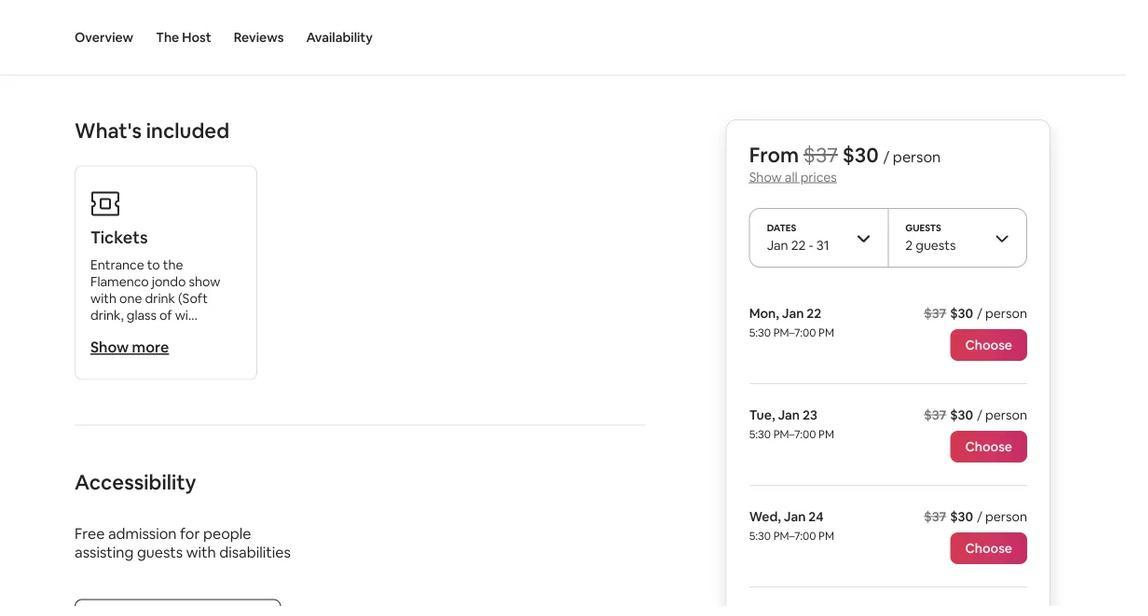 Task type: describe. For each thing, give the bounding box(es) containing it.
one
[[119, 290, 142, 307]]

wed,
[[750, 508, 782, 525]]

tue, jan 23 5:30 pm–7:00 pm
[[750, 407, 835, 442]]

the
[[163, 257, 183, 273]]

(soft
[[178, 290, 208, 307]]

tue,
[[750, 407, 776, 424]]

of
[[160, 307, 172, 324]]

pm for mon, jan 22
[[819, 326, 835, 340]]

the host button
[[156, 0, 211, 75]]

$37 for wed, jan 24
[[925, 508, 947, 525]]

tickets
[[90, 227, 148, 249]]

the
[[156, 29, 179, 46]]

23
[[803, 407, 818, 424]]

$30 for tue, jan 23
[[951, 407, 974, 424]]

$37 inside from $37 $30 / person show all prices
[[804, 141, 839, 168]]

for
[[180, 525, 200, 544]]

/ for 24
[[978, 508, 983, 525]]

$37 $30 / person for 22
[[925, 305, 1028, 322]]

5:30 for tue, jan 23
[[750, 427, 772, 442]]

guests 2 guests
[[906, 222, 957, 254]]

dates jan 22 - 31
[[767, 222, 830, 254]]

people
[[203, 525, 251, 544]]

guests inside guests 2 guests
[[916, 237, 957, 254]]

2
[[906, 237, 913, 254]]

/ inside from $37 $30 / person show all prices
[[884, 147, 890, 166]]

24
[[809, 508, 824, 525]]

guests
[[906, 222, 942, 234]]

drink,
[[90, 307, 124, 324]]

show more link
[[90, 338, 169, 357]]

prices
[[801, 168, 838, 185]]

show
[[189, 273, 221, 290]]

$37 $30 / person for 24
[[925, 508, 1028, 525]]

accessibility
[[75, 470, 196, 496]]

with inside tickets entrance to the flamenco jondo show with one drink (soft drink, glass of wi...
[[90, 290, 117, 307]]

5:30 for wed, jan 24
[[750, 529, 772, 543]]

show all prices button
[[750, 168, 838, 185]]

jan for mon,
[[782, 305, 804, 322]]

what's included
[[75, 118, 230, 145]]

mon,
[[750, 305, 780, 322]]

choose for wed, jan 24
[[966, 540, 1013, 557]]

disabilities
[[219, 543, 291, 563]]

pm–7:00 for 22
[[774, 326, 817, 340]]

free
[[75, 525, 105, 544]]

drink
[[145, 290, 175, 307]]

host
[[182, 29, 211, 46]]

person for 24
[[986, 508, 1028, 525]]

/ for 23
[[978, 407, 983, 424]]

availability
[[306, 29, 373, 46]]

all
[[785, 168, 798, 185]]

tickets entrance to the flamenco jondo show with one drink (soft drink, glass of wi...
[[90, 227, 221, 324]]

flamenco
[[90, 273, 149, 290]]

entrance
[[90, 257, 144, 273]]

wi...
[[175, 307, 197, 324]]

22 for mon, jan 22
[[807, 305, 822, 322]]

dates
[[767, 222, 797, 234]]

admission
[[108, 525, 177, 544]]

$37 $30 / person for 23
[[925, 407, 1028, 424]]



Task type: locate. For each thing, give the bounding box(es) containing it.
1 vertical spatial show
[[90, 338, 129, 357]]

3 choose from the top
[[966, 540, 1013, 557]]

3 $37 $30 / person from the top
[[925, 508, 1028, 525]]

with left one
[[90, 290, 117, 307]]

1 horizontal spatial guests
[[916, 237, 957, 254]]

$30
[[843, 141, 879, 168], [951, 305, 974, 322], [951, 407, 974, 424], [951, 508, 974, 525]]

1 choose link from the top
[[951, 329, 1028, 361]]

assisting
[[75, 543, 134, 563]]

1 5:30 from the top
[[750, 326, 772, 340]]

guests down guests
[[916, 237, 957, 254]]

overview
[[75, 29, 134, 46]]

2 5:30 from the top
[[750, 427, 772, 442]]

jan for dates
[[767, 237, 789, 254]]

show
[[750, 168, 782, 185], [90, 338, 129, 357]]

from
[[750, 141, 799, 168]]

1 pm–7:00 from the top
[[774, 326, 817, 340]]

pm–7:00 inside mon, jan 22 5:30 pm–7:00 pm
[[774, 326, 817, 340]]

5:30 down wed, at right
[[750, 529, 772, 543]]

$37
[[804, 141, 839, 168], [925, 305, 947, 322], [925, 407, 947, 424], [925, 508, 947, 525]]

3 pm–7:00 from the top
[[774, 529, 817, 543]]

pm
[[819, 326, 835, 340], [819, 427, 835, 442], [819, 529, 835, 543]]

pm inside tue, jan 23 5:30 pm–7:00 pm
[[819, 427, 835, 442]]

2 vertical spatial choose link
[[951, 533, 1028, 564]]

person for 22
[[986, 305, 1028, 322]]

31
[[817, 237, 830, 254]]

1 horizontal spatial 22
[[807, 305, 822, 322]]

pm–7:00 inside wed, jan 24 5:30 pm–7:00 pm
[[774, 529, 817, 543]]

jan inside wed, jan 24 5:30 pm–7:00 pm
[[784, 508, 806, 525]]

22
[[792, 237, 806, 254], [807, 305, 822, 322]]

jondo
[[152, 273, 186, 290]]

2 vertical spatial choose
[[966, 540, 1013, 557]]

1 vertical spatial choose
[[966, 438, 1013, 455]]

0 horizontal spatial show
[[90, 338, 129, 357]]

0 vertical spatial pm–7:00
[[774, 326, 817, 340]]

overview button
[[75, 0, 134, 75]]

guests
[[916, 237, 957, 254], [137, 543, 183, 563]]

1 vertical spatial 5:30
[[750, 427, 772, 442]]

0 vertical spatial show
[[750, 168, 782, 185]]

-
[[809, 237, 814, 254]]

choose
[[966, 337, 1013, 354], [966, 438, 1013, 455], [966, 540, 1013, 557]]

jan left 24
[[784, 508, 806, 525]]

2 choose from the top
[[966, 438, 1013, 455]]

what's
[[75, 118, 142, 145]]

pm for wed, jan 24
[[819, 529, 835, 543]]

5:30 down the mon,
[[750, 326, 772, 340]]

2 choose link from the top
[[951, 431, 1028, 463]]

from $37 $30 / person show all prices
[[750, 141, 941, 185]]

0 vertical spatial guests
[[916, 237, 957, 254]]

22 for dates
[[792, 237, 806, 254]]

pm–7:00 down the mon,
[[774, 326, 817, 340]]

show more
[[90, 338, 169, 357]]

fi…
[[75, 8, 100, 27]]

choose link for 22
[[951, 329, 1028, 361]]

2 vertical spatial 5:30
[[750, 529, 772, 543]]

0 vertical spatial 22
[[792, 237, 806, 254]]

pm down 31
[[819, 326, 835, 340]]

1 horizontal spatial with
[[186, 543, 216, 563]]

5:30
[[750, 326, 772, 340], [750, 427, 772, 442], [750, 529, 772, 543]]

pm up 24
[[819, 427, 835, 442]]

$30 for mon, jan 22
[[951, 305, 974, 322]]

5:30 inside mon, jan 22 5:30 pm–7:00 pm
[[750, 326, 772, 340]]

show down from
[[750, 168, 782, 185]]

0 vertical spatial 5:30
[[750, 326, 772, 340]]

1 vertical spatial 22
[[807, 305, 822, 322]]

wed, jan 24 5:30 pm–7:00 pm
[[750, 508, 835, 543]]

person inside from $37 $30 / person show all prices
[[894, 147, 941, 166]]

pm inside mon, jan 22 5:30 pm–7:00 pm
[[819, 326, 835, 340]]

0 vertical spatial choose
[[966, 337, 1013, 354]]

jan right the mon,
[[782, 305, 804, 322]]

1 vertical spatial choose link
[[951, 431, 1028, 463]]

guests inside free admission for people assisting guests with disabilities
[[137, 543, 183, 563]]

availability button
[[306, 0, 373, 75]]

2 $37 $30 / person from the top
[[925, 407, 1028, 424]]

mon, jan 22 5:30 pm–7:00 pm
[[750, 305, 835, 340]]

$30 for wed, jan 24
[[951, 508, 974, 525]]

22 inside mon, jan 22 5:30 pm–7:00 pm
[[807, 305, 822, 322]]

1 vertical spatial pm–7:00
[[774, 427, 817, 442]]

0 horizontal spatial with
[[90, 290, 117, 307]]

3 choose link from the top
[[951, 533, 1028, 564]]

2 vertical spatial $37 $30 / person
[[925, 508, 1028, 525]]

pm–7:00
[[774, 326, 817, 340], [774, 427, 817, 442], [774, 529, 817, 543]]

0 vertical spatial with
[[90, 290, 117, 307]]

choose for tue, jan 23
[[966, 438, 1013, 455]]

person
[[894, 147, 941, 166], [986, 305, 1028, 322], [986, 407, 1028, 424], [986, 508, 1028, 525]]

2 pm from the top
[[819, 427, 835, 442]]

$37 for tue, jan 23
[[925, 407, 947, 424]]

choose for mon, jan 22
[[966, 337, 1013, 354]]

0 horizontal spatial guests
[[137, 543, 183, 563]]

the host
[[156, 29, 211, 46]]

22 inside the dates jan 22 - 31
[[792, 237, 806, 254]]

pm inside wed, jan 24 5:30 pm–7:00 pm
[[819, 529, 835, 543]]

0 vertical spatial $37 $30 / person
[[925, 305, 1028, 322]]

with left disabilities
[[186, 543, 216, 563]]

jan inside mon, jan 22 5:30 pm–7:00 pm
[[782, 305, 804, 322]]

1 vertical spatial with
[[186, 543, 216, 563]]

pm–7:00 down 23
[[774, 427, 817, 442]]

with
[[90, 290, 117, 307], [186, 543, 216, 563]]

1 vertical spatial guests
[[137, 543, 183, 563]]

reviews button
[[234, 0, 284, 75]]

1 vertical spatial pm
[[819, 427, 835, 442]]

$37 $30 / person
[[925, 305, 1028, 322], [925, 407, 1028, 424], [925, 508, 1028, 525]]

jan left 23
[[778, 407, 800, 424]]

choose link for 23
[[951, 431, 1028, 463]]

1 vertical spatial $37 $30 / person
[[925, 407, 1028, 424]]

$37 for mon, jan 22
[[925, 305, 947, 322]]

pm–7:00 for 24
[[774, 529, 817, 543]]

glass
[[127, 307, 157, 324]]

pm down 24
[[819, 529, 835, 543]]

2 pm–7:00 from the top
[[774, 427, 817, 442]]

included
[[146, 118, 230, 145]]

show down drink,
[[90, 338, 129, 357]]

person for 23
[[986, 407, 1028, 424]]

/ for 22
[[978, 305, 983, 322]]

jan
[[767, 237, 789, 254], [782, 305, 804, 322], [778, 407, 800, 424], [784, 508, 806, 525]]

22 left -
[[792, 237, 806, 254]]

5:30 for mon, jan 22
[[750, 326, 772, 340]]

2 vertical spatial pm–7:00
[[774, 529, 817, 543]]

1 choose from the top
[[966, 337, 1013, 354]]

jan for wed,
[[784, 508, 806, 525]]

choose link
[[951, 329, 1028, 361], [951, 431, 1028, 463], [951, 533, 1028, 564]]

jan for tue,
[[778, 407, 800, 424]]

to
[[147, 257, 160, 273]]

1 horizontal spatial show
[[750, 168, 782, 185]]

pm–7:00 down 24
[[774, 529, 817, 543]]

/
[[884, 147, 890, 166], [978, 305, 983, 322], [978, 407, 983, 424], [978, 508, 983, 525]]

5:30 inside tue, jan 23 5:30 pm–7:00 pm
[[750, 427, 772, 442]]

22 right the mon,
[[807, 305, 822, 322]]

5:30 inside wed, jan 24 5:30 pm–7:00 pm
[[750, 529, 772, 543]]

choose link for 24
[[951, 533, 1028, 564]]

with inside free admission for people assisting guests with disabilities
[[186, 543, 216, 563]]

2 vertical spatial pm
[[819, 529, 835, 543]]

pm–7:00 for 23
[[774, 427, 817, 442]]

more
[[132, 338, 169, 357]]

1 pm from the top
[[819, 326, 835, 340]]

jan inside tue, jan 23 5:30 pm–7:00 pm
[[778, 407, 800, 424]]

$30 inside from $37 $30 / person show all prices
[[843, 141, 879, 168]]

free admission for people assisting guests with disabilities
[[75, 525, 291, 563]]

guests right assisting
[[137, 543, 183, 563]]

3 pm from the top
[[819, 529, 835, 543]]

pm–7:00 inside tue, jan 23 5:30 pm–7:00 pm
[[774, 427, 817, 442]]

0 horizontal spatial 22
[[792, 237, 806, 254]]

pm for tue, jan 23
[[819, 427, 835, 442]]

0 vertical spatial pm
[[819, 326, 835, 340]]

1 $37 $30 / person from the top
[[925, 305, 1028, 322]]

0 vertical spatial choose link
[[951, 329, 1028, 361]]

show inside from $37 $30 / person show all prices
[[750, 168, 782, 185]]

5:30 down tue,
[[750, 427, 772, 442]]

reviews
[[234, 29, 284, 46]]

jan inside the dates jan 22 - 31
[[767, 237, 789, 254]]

jan down dates
[[767, 237, 789, 254]]

3 5:30 from the top
[[750, 529, 772, 543]]



Task type: vqa. For each thing, say whether or not it's contained in the screenshot.
before
no



